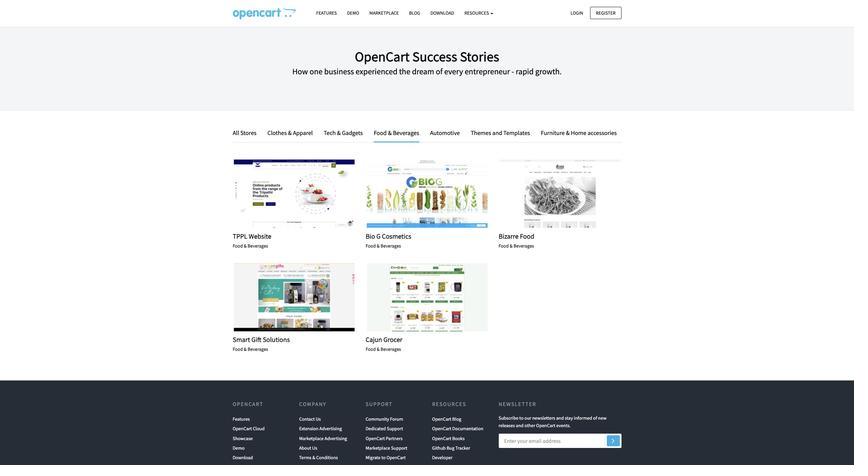 Task type: vqa. For each thing, say whether or not it's contained in the screenshot.
'to' within Don't waste time & money to get your website higher in Search Engines. We know how important this it so we take care of this for you. You can further
no



Task type: describe. For each thing, give the bounding box(es) containing it.
about us
[[299, 445, 318, 452]]

dedicated
[[366, 426, 386, 432]]

extension advertising
[[299, 426, 342, 432]]

our
[[525, 415, 532, 421]]

of inside opencart success stories how one business experienced the dream of every entrepreneur - rapid growth.
[[436, 66, 443, 77]]

food right gadgets
[[374, 129, 387, 137]]

view for bio g cosmetics
[[409, 191, 421, 197]]

every
[[445, 66, 464, 77]]

food & beverages link
[[369, 128, 425, 143]]

newsletter
[[499, 401, 537, 408]]

0 vertical spatial support
[[366, 401, 393, 408]]

stay
[[565, 415, 573, 421]]

automotive link
[[425, 128, 465, 138]]

download for blog
[[431, 10, 455, 16]]

1 vertical spatial demo
[[233, 445, 245, 452]]

view project link for bio g cosmetics
[[409, 190, 446, 198]]

marketplace support link
[[366, 444, 408, 453]]

dedicated support
[[366, 426, 403, 432]]

opencart up the opencart cloud
[[233, 401, 264, 408]]

tppl website food & beverages
[[233, 232, 272, 249]]

& inside the tppl website food & beverages
[[244, 243, 247, 249]]

resources inside 'resources' link
[[465, 10, 490, 16]]

contact us
[[299, 416, 321, 422]]

food inside 'bio g cosmetics food & beverages'
[[366, 243, 376, 249]]

showcase link
[[233, 434, 253, 444]]

tech
[[324, 129, 336, 137]]

opencart success stories how one business experienced the dream of every entrepreneur - rapid growth.
[[293, 48, 562, 77]]

automotive
[[431, 129, 460, 137]]

opencart documentation link
[[433, 424, 484, 434]]

apparel
[[293, 129, 313, 137]]

download for demo
[[233, 455, 253, 461]]

support for dedicated
[[387, 426, 403, 432]]

login
[[571, 10, 584, 16]]

1 horizontal spatial demo
[[347, 10, 360, 16]]

conditions
[[317, 455, 338, 461]]

forum
[[390, 416, 404, 422]]

bug
[[447, 445, 455, 452]]

beverages inside cajun grocer food & beverages
[[381, 347, 401, 353]]

accessories
[[588, 129, 617, 137]]

informed
[[574, 415, 593, 421]]

gadgets
[[342, 129, 363, 137]]

all stores
[[233, 129, 257, 137]]

opencart books
[[433, 436, 465, 442]]

opencart documentation
[[433, 426, 484, 432]]

smart
[[233, 336, 250, 344]]

grocer
[[384, 336, 403, 344]]

community forum link
[[366, 415, 404, 424]]

beverages inside smart gift solutions food & beverages
[[248, 347, 268, 353]]

view for cajun grocer
[[409, 294, 421, 301]]

opencart partners
[[366, 436, 403, 442]]

food & beverages
[[374, 129, 420, 137]]

gift
[[252, 336, 262, 344]]

about
[[299, 445, 312, 452]]

other
[[525, 423, 536, 429]]

opencart inside subscribe to our newsletters and stay informed of new releases and other opencart events.
[[537, 423, 556, 429]]

opencart for books
[[433, 436, 452, 442]]

project for smart gift solutions
[[290, 294, 313, 301]]

developer link
[[433, 453, 453, 463]]

the
[[399, 66, 411, 77]]

opencart for documentation
[[433, 426, 452, 432]]

github bug tracker
[[433, 445, 471, 452]]

food inside the tppl website food & beverages
[[233, 243, 243, 249]]

showcase
[[233, 436, 253, 442]]

beverages inside 'bio g cosmetics food & beverages'
[[381, 243, 401, 249]]

stores
[[241, 129, 257, 137]]

download link for demo
[[233, 453, 253, 463]]

of inside subscribe to our newsletters and stay informed of new releases and other opencart events.
[[594, 415, 598, 421]]

features link for opencart cloud
[[233, 415, 250, 424]]

extension
[[299, 426, 319, 432]]

& inside 'bio g cosmetics food & beverages'
[[377, 243, 380, 249]]

marketplace advertising link
[[299, 434, 347, 444]]

tech & gadgets link
[[319, 128, 368, 138]]

2 horizontal spatial and
[[557, 415, 564, 421]]

blog link
[[404, 7, 426, 19]]

food inside cajun grocer food & beverages
[[366, 347, 376, 353]]

marketplace for marketplace support
[[366, 445, 391, 452]]

terms & conditions link
[[299, 453, 338, 463]]

dedicated support link
[[366, 424, 403, 434]]

us for about us
[[312, 445, 318, 452]]

bizarre
[[499, 232, 519, 240]]

bio g cosmetics image
[[366, 160, 489, 228]]

smart gift solutions image
[[233, 263, 356, 332]]

beverages inside the tppl website food & beverages
[[248, 243, 268, 249]]

furniture
[[541, 129, 565, 137]]

partners
[[386, 436, 403, 442]]

github bug tracker link
[[433, 444, 471, 453]]

opencart for success
[[355, 48, 410, 65]]

support for marketplace
[[391, 445, 408, 452]]

food inside smart gift solutions food & beverages
[[233, 347, 243, 353]]

success
[[413, 48, 458, 65]]

tppl website image
[[233, 160, 356, 228]]

Enter your email address text field
[[499, 434, 622, 448]]

templates
[[504, 129, 531, 137]]

cajun grocer image
[[366, 263, 489, 332]]

rapid
[[516, 66, 534, 77]]

themes and templates
[[471, 129, 531, 137]]

opencart partners link
[[366, 434, 403, 444]]

beverages inside bizarre food food & beverages
[[514, 243, 535, 249]]

business
[[325, 66, 354, 77]]

github
[[433, 445, 446, 452]]

tppl
[[233, 232, 248, 240]]

register link
[[591, 7, 622, 19]]

furniture & home accessories
[[541, 129, 617, 137]]

bio g cosmetics food & beverages
[[366, 232, 412, 249]]

company
[[299, 401, 327, 408]]

opencart - showcase image
[[233, 7, 296, 19]]

website
[[249, 232, 272, 240]]

subscribe to our newsletters and stay informed of new releases and other opencart events.
[[499, 415, 607, 429]]

all stores link
[[233, 128, 262, 138]]

migrate
[[366, 455, 381, 461]]

clothes & apparel
[[268, 129, 313, 137]]

project for bio g cosmetics
[[423, 191, 446, 197]]

view project for bizarre food
[[542, 191, 579, 197]]

view project for bio g cosmetics
[[409, 191, 446, 197]]

community forum
[[366, 416, 404, 422]]

bizarre food food & beverages
[[499, 232, 535, 249]]

marketplace support
[[366, 445, 408, 452]]

all
[[233, 129, 239, 137]]

marketplace for marketplace
[[370, 10, 399, 16]]

extension advertising link
[[299, 424, 342, 434]]

download link for blog
[[426, 7, 460, 19]]

clothes
[[268, 129, 287, 137]]

opencart blog link
[[433, 415, 462, 424]]



Task type: locate. For each thing, give the bounding box(es) containing it.
2 vertical spatial marketplace
[[366, 445, 391, 452]]

1 horizontal spatial and
[[516, 423, 524, 429]]

food down bio
[[366, 243, 376, 249]]

solutions
[[263, 336, 290, 344]]

blog right marketplace link on the left top of the page
[[409, 10, 421, 16]]

opencart inside "link"
[[233, 426, 252, 432]]

demo link
[[342, 7, 365, 19], [233, 444, 245, 453]]

0 vertical spatial and
[[493, 129, 503, 137]]

migrate to opencart link
[[366, 453, 406, 463]]

0 horizontal spatial blog
[[409, 10, 421, 16]]

stories
[[460, 48, 500, 65]]

marketplace inside marketplace link
[[370, 10, 399, 16]]

support down partners
[[391, 445, 408, 452]]

home
[[571, 129, 587, 137]]

demo left marketplace link on the left top of the page
[[347, 10, 360, 16]]

1 vertical spatial features link
[[233, 415, 250, 424]]

2 vertical spatial support
[[391, 445, 408, 452]]

0 horizontal spatial to
[[382, 455, 386, 461]]

0 vertical spatial resources
[[465, 10, 490, 16]]

how
[[293, 66, 308, 77]]

cloud
[[253, 426, 265, 432]]

0 horizontal spatial features
[[233, 416, 250, 422]]

cosmetics
[[382, 232, 412, 240]]

0 vertical spatial to
[[520, 415, 524, 421]]

features inside 'link'
[[317, 10, 337, 16]]

advertising for marketplace advertising
[[325, 436, 347, 442]]

entrepreneur
[[465, 66, 510, 77]]

download
[[431, 10, 455, 16], [233, 455, 253, 461]]

cajun grocer food & beverages
[[366, 336, 403, 353]]

and up "events."
[[557, 415, 564, 421]]

to for subscribe
[[520, 415, 524, 421]]

0 vertical spatial blog
[[409, 10, 421, 16]]

opencart for blog
[[433, 416, 452, 422]]

view project link for smart gift solutions
[[276, 294, 313, 301]]

marketplace inside marketplace support link
[[366, 445, 391, 452]]

experienced
[[356, 66, 398, 77]]

0 horizontal spatial of
[[436, 66, 443, 77]]

beverages
[[393, 129, 420, 137], [248, 243, 268, 249], [381, 243, 401, 249], [514, 243, 535, 249], [248, 347, 268, 353], [381, 347, 401, 353]]

to
[[520, 415, 524, 421], [382, 455, 386, 461]]

bio
[[366, 232, 375, 240]]

and left other
[[516, 423, 524, 429]]

1 horizontal spatial to
[[520, 415, 524, 421]]

to left our
[[520, 415, 524, 421]]

events.
[[557, 423, 571, 429]]

0 horizontal spatial download
[[233, 455, 253, 461]]

project
[[290, 191, 313, 197], [423, 191, 446, 197], [556, 191, 579, 197], [290, 294, 313, 301], [423, 294, 446, 301]]

support up partners
[[387, 426, 403, 432]]

1 vertical spatial support
[[387, 426, 403, 432]]

& inside cajun grocer food & beverages
[[377, 347, 380, 353]]

0 horizontal spatial features link
[[233, 415, 250, 424]]

download down showcase link
[[233, 455, 253, 461]]

us up extension advertising
[[316, 416, 321, 422]]

food down smart
[[233, 347, 243, 353]]

view project for tppl website
[[276, 191, 313, 197]]

opencart up experienced
[[355, 48, 410, 65]]

1 vertical spatial download
[[233, 455, 253, 461]]

features link for demo
[[311, 7, 342, 19]]

project for tppl website
[[290, 191, 313, 197]]

1 horizontal spatial demo link
[[342, 7, 365, 19]]

new
[[599, 415, 607, 421]]

marketplace inside marketplace advertising link
[[299, 436, 324, 442]]

opencart books link
[[433, 434, 465, 444]]

register
[[596, 10, 616, 16]]

of left the new
[[594, 415, 598, 421]]

1 horizontal spatial blog
[[453, 416, 462, 422]]

to down marketplace support link
[[382, 455, 386, 461]]

demo down showcase link
[[233, 445, 245, 452]]

to for migrate
[[382, 455, 386, 461]]

developer
[[433, 455, 453, 461]]

to inside subscribe to our newsletters and stay informed of new releases and other opencart events.
[[520, 415, 524, 421]]

support
[[366, 401, 393, 408], [387, 426, 403, 432], [391, 445, 408, 452]]

contact us link
[[299, 415, 321, 424]]

&
[[288, 129, 292, 137], [337, 129, 341, 137], [388, 129, 392, 137], [567, 129, 570, 137], [244, 243, 247, 249], [377, 243, 380, 249], [510, 243, 513, 249], [244, 347, 247, 353], [377, 347, 380, 353], [313, 455, 316, 461]]

0 vertical spatial us
[[316, 416, 321, 422]]

one
[[310, 66, 323, 77]]

0 horizontal spatial download link
[[233, 453, 253, 463]]

us
[[316, 416, 321, 422], [312, 445, 318, 452]]

community
[[366, 416, 389, 422]]

view project for cajun grocer
[[409, 294, 446, 301]]

smart gift solutions food & beverages
[[233, 336, 290, 353]]

opencart down dedicated
[[366, 436, 385, 442]]

bizarre food image
[[499, 160, 622, 228]]

us right about
[[312, 445, 318, 452]]

documentation
[[453, 426, 484, 432]]

1 vertical spatial of
[[594, 415, 598, 421]]

& inside bizarre food food & beverages
[[510, 243, 513, 249]]

view project for smart gift solutions
[[276, 294, 313, 301]]

subscribe
[[499, 415, 519, 421]]

1 vertical spatial marketplace
[[299, 436, 324, 442]]

0 horizontal spatial demo link
[[233, 444, 245, 453]]

opencart down newsletters
[[537, 423, 556, 429]]

0 vertical spatial of
[[436, 66, 443, 77]]

resources
[[465, 10, 490, 16], [433, 401, 467, 408]]

0 horizontal spatial demo
[[233, 445, 245, 452]]

1 horizontal spatial of
[[594, 415, 598, 421]]

1 vertical spatial us
[[312, 445, 318, 452]]

0 vertical spatial download
[[431, 10, 455, 16]]

0 vertical spatial demo
[[347, 10, 360, 16]]

demo
[[347, 10, 360, 16], [233, 445, 245, 452]]

features for opencart cloud
[[233, 416, 250, 422]]

contact
[[299, 416, 315, 422]]

and
[[493, 129, 503, 137], [557, 415, 564, 421], [516, 423, 524, 429]]

0 vertical spatial advertising
[[320, 426, 342, 432]]

opencart cloud
[[233, 426, 265, 432]]

angle right image
[[612, 437, 615, 445]]

tech & gadgets
[[324, 129, 363, 137]]

view project link for bizarre food
[[542, 190, 579, 198]]

blog up opencart documentation
[[453, 416, 462, 422]]

2 vertical spatial and
[[516, 423, 524, 429]]

advertising
[[320, 426, 342, 432], [325, 436, 347, 442]]

1 vertical spatial blog
[[453, 416, 462, 422]]

food down cajun
[[366, 347, 376, 353]]

1 vertical spatial and
[[557, 415, 564, 421]]

view for tppl website
[[276, 191, 288, 197]]

view project link for tppl website
[[276, 190, 313, 198]]

marketplace down extension
[[299, 436, 324, 442]]

marketplace advertising
[[299, 436, 347, 442]]

1 vertical spatial advertising
[[325, 436, 347, 442]]

1 vertical spatial download link
[[233, 453, 253, 463]]

0 vertical spatial demo link
[[342, 7, 365, 19]]

0 vertical spatial features link
[[311, 7, 342, 19]]

1 vertical spatial demo link
[[233, 444, 245, 453]]

advertising for extension advertising
[[320, 426, 342, 432]]

1 horizontal spatial features
[[317, 10, 337, 16]]

0 vertical spatial download link
[[426, 7, 460, 19]]

food down bizarre
[[499, 243, 509, 249]]

1 horizontal spatial download link
[[426, 7, 460, 19]]

features
[[317, 10, 337, 16], [233, 416, 250, 422]]

advertising down extension advertising link
[[325, 436, 347, 442]]

view project link for cajun grocer
[[409, 294, 446, 301]]

support up community
[[366, 401, 393, 408]]

food right bizarre
[[520, 232, 535, 240]]

clothes & apparel link
[[263, 128, 318, 138]]

opencart for cloud
[[233, 426, 252, 432]]

-
[[512, 66, 515, 77]]

1 horizontal spatial download
[[431, 10, 455, 16]]

marketplace
[[370, 10, 399, 16], [299, 436, 324, 442], [366, 445, 391, 452]]

0 vertical spatial features
[[317, 10, 337, 16]]

opencart down opencart blog link
[[433, 426, 452, 432]]

opencart up opencart documentation
[[433, 416, 452, 422]]

marketplace up migrate
[[366, 445, 391, 452]]

us for contact us
[[316, 416, 321, 422]]

newsletters
[[533, 415, 556, 421]]

marketplace for marketplace advertising
[[299, 436, 324, 442]]

1 vertical spatial resources
[[433, 401, 467, 408]]

furniture & home accessories link
[[536, 128, 617, 138]]

project for bizarre food
[[556, 191, 579, 197]]

0 vertical spatial marketplace
[[370, 10, 399, 16]]

resources link
[[460, 7, 499, 19]]

terms
[[299, 455, 312, 461]]

advertising up marketplace advertising in the bottom of the page
[[320, 426, 342, 432]]

project for cajun grocer
[[423, 294, 446, 301]]

features for demo
[[317, 10, 337, 16]]

releases
[[499, 423, 515, 429]]

download right blog link
[[431, 10, 455, 16]]

opencart down marketplace support link
[[387, 455, 406, 461]]

view for smart gift solutions
[[276, 294, 288, 301]]

1 horizontal spatial features link
[[311, 7, 342, 19]]

opencart up github
[[433, 436, 452, 442]]

download inside download link
[[431, 10, 455, 16]]

and right themes
[[493, 129, 503, 137]]

view for bizarre food
[[542, 191, 554, 197]]

opencart up showcase
[[233, 426, 252, 432]]

books
[[453, 436, 465, 442]]

1 vertical spatial features
[[233, 416, 250, 422]]

view project link
[[276, 190, 313, 198], [409, 190, 446, 198], [542, 190, 579, 198], [276, 294, 313, 301], [409, 294, 446, 301]]

marketplace link
[[365, 7, 404, 19]]

migrate to opencart
[[366, 455, 406, 461]]

about us link
[[299, 444, 318, 453]]

of left every
[[436, 66, 443, 77]]

view
[[276, 191, 288, 197], [409, 191, 421, 197], [542, 191, 554, 197], [276, 294, 288, 301], [409, 294, 421, 301]]

& inside smart gift solutions food & beverages
[[244, 347, 247, 353]]

login link
[[565, 7, 590, 19]]

food down tppl
[[233, 243, 243, 249]]

marketplace left blog link
[[370, 10, 399, 16]]

1 vertical spatial to
[[382, 455, 386, 461]]

0 horizontal spatial and
[[493, 129, 503, 137]]

themes and templates link
[[466, 128, 536, 138]]

tracker
[[456, 445, 471, 452]]

us inside "link"
[[312, 445, 318, 452]]

opencart for partners
[[366, 436, 385, 442]]

opencart inside opencart success stories how one business experienced the dream of every entrepreneur - rapid growth.
[[355, 48, 410, 65]]

themes
[[471, 129, 492, 137]]

cajun
[[366, 336, 382, 344]]



